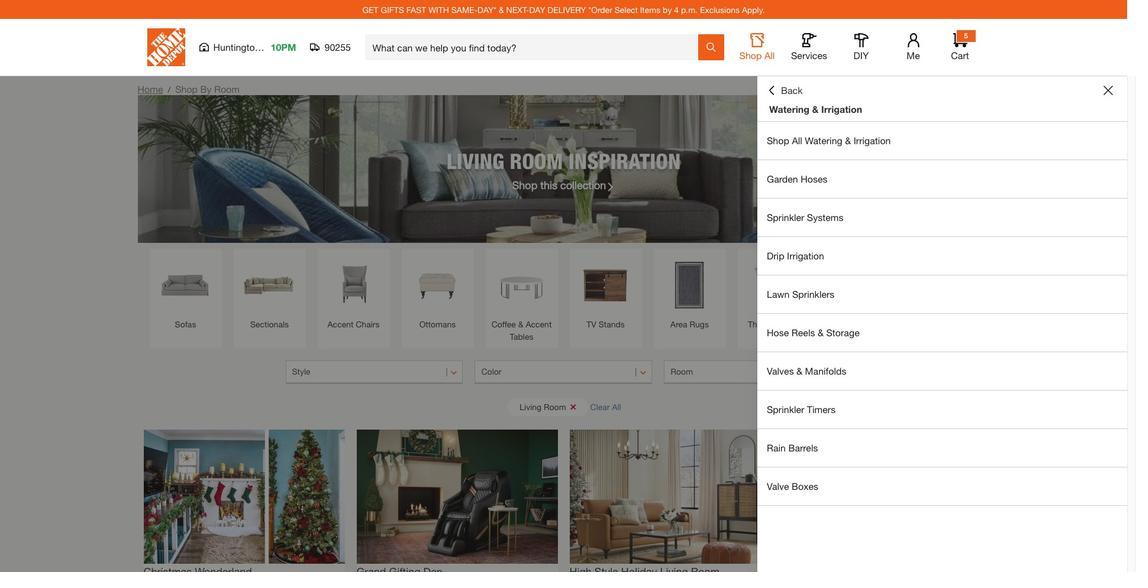 Task type: describe. For each thing, give the bounding box(es) containing it.
rain barrels
[[767, 443, 818, 454]]

me
[[907, 50, 920, 61]]

accent chairs
[[328, 320, 380, 330]]

valves
[[767, 366, 794, 377]]

accent chairs link
[[323, 255, 384, 331]]

living for living room
[[520, 402, 541, 412]]

throw blankets link
[[827, 255, 888, 331]]

area rugs
[[670, 320, 709, 330]]

services
[[791, 50, 827, 61]]

throw pillows image
[[743, 255, 804, 315]]

ottomans image
[[407, 255, 468, 315]]

shop this collection
[[512, 178, 606, 191]]

next-
[[506, 4, 529, 14]]

area rugs image
[[659, 255, 720, 315]]

living room button
[[508, 399, 589, 416]]

sofas link
[[155, 255, 216, 331]]

coffee & accent tables
[[492, 320, 552, 342]]

accent chairs image
[[323, 255, 384, 315]]

shop all watering & irrigation
[[767, 135, 891, 146]]

10pm
[[271, 41, 296, 53]]

ottomans link
[[407, 255, 468, 331]]

sprinkler timers link
[[757, 391, 1127, 429]]

drip irrigation link
[[757, 237, 1127, 275]]

*order
[[588, 4, 612, 14]]

room button
[[664, 361, 842, 385]]

& right "valves"
[[796, 366, 802, 377]]

& right day*
[[499, 4, 504, 14]]

clear all button
[[590, 396, 621, 418]]

valve boxes
[[767, 481, 818, 492]]

throw for throw blankets
[[829, 320, 852, 330]]

by
[[200, 83, 212, 95]]

clear
[[590, 402, 610, 412]]

irrigation inside shop all watering & irrigation link
[[854, 135, 891, 146]]

valve
[[767, 481, 789, 492]]

shop all button
[[738, 33, 776, 62]]

systems
[[807, 212, 843, 223]]

irrigation inside drip irrigation link
[[787, 250, 824, 262]]

2 stretchy image image from the left
[[356, 430, 558, 564]]

p.m.
[[681, 4, 698, 14]]

boxes
[[792, 481, 818, 492]]

coffee & accent tables link
[[491, 255, 552, 343]]

sprinkler systems link
[[757, 199, 1127, 237]]

day
[[529, 4, 545, 14]]

& up shop all watering & irrigation
[[812, 104, 819, 115]]

back button
[[767, 85, 803, 96]]

living room inspiration
[[447, 148, 681, 174]]

garden hoses link
[[757, 160, 1127, 198]]

sectionals
[[250, 320, 289, 330]]

select
[[615, 4, 638, 14]]

sectionals image
[[239, 255, 300, 315]]

huntington park
[[213, 41, 282, 53]]

home / shop by room
[[138, 83, 240, 95]]

& down watering & irrigation
[[845, 135, 851, 146]]

drip
[[767, 250, 784, 262]]

shop for shop all
[[739, 50, 762, 61]]

fast
[[406, 4, 426, 14]]

valve boxes link
[[757, 468, 1127, 506]]

menu containing shop all watering & irrigation
[[757, 122, 1127, 506]]

blankets
[[854, 320, 886, 330]]

& inside coffee & accent tables
[[518, 320, 523, 330]]

area
[[670, 320, 687, 330]]

home link
[[138, 83, 163, 95]]

drip irrigation
[[767, 250, 824, 262]]

home
[[138, 83, 163, 95]]

valves & manifolds
[[767, 366, 846, 377]]

chairs
[[356, 320, 380, 330]]

1 stretchy image image from the left
[[143, 430, 345, 564]]

all for shop all
[[764, 50, 775, 61]]

drawer close image
[[1104, 86, 1113, 95]]

sprinkler for sprinkler systems
[[767, 212, 804, 223]]

collection
[[560, 178, 606, 191]]

by
[[663, 4, 672, 14]]

throw pillows link
[[743, 255, 804, 331]]

4
[[674, 4, 679, 14]]

5
[[964, 31, 968, 40]]

room right by on the top left of page
[[214, 83, 240, 95]]

manifolds
[[805, 366, 846, 377]]

hose reels & storage
[[767, 327, 860, 338]]

gifts
[[381, 4, 404, 14]]

diy
[[854, 50, 869, 61]]

delivery
[[548, 4, 586, 14]]

sprinklers
[[792, 289, 835, 300]]

throw for throw pillows
[[748, 320, 771, 330]]

90255 button
[[310, 41, 351, 53]]

lawn sprinklers link
[[757, 276, 1127, 314]]

garden
[[767, 173, 798, 185]]

accent inside coffee & accent tables
[[526, 320, 552, 330]]

living for living room inspiration
[[447, 148, 504, 174]]

4 stretchy image image from the left
[[783, 430, 984, 564]]

same-
[[451, 4, 478, 14]]

sectionals link
[[239, 255, 300, 331]]



Task type: locate. For each thing, give the bounding box(es) containing it.
0 vertical spatial watering
[[769, 104, 810, 115]]

items
[[640, 4, 660, 14]]

1 throw from the left
[[748, 320, 771, 330]]

exclusions
[[700, 4, 740, 14]]

sofas
[[175, 320, 196, 330]]

& right the reels
[[818, 327, 824, 338]]

2 throw from the left
[[829, 320, 852, 330]]

all inside button
[[612, 402, 621, 412]]

style button
[[285, 361, 463, 385]]

lawn sprinklers
[[767, 289, 835, 300]]

hose
[[767, 327, 789, 338]]

accent up tables
[[526, 320, 552, 330]]

storage
[[826, 327, 860, 338]]

shop all
[[739, 50, 775, 61]]

0 vertical spatial living
[[447, 148, 504, 174]]

tv stands
[[586, 320, 625, 330]]

living
[[447, 148, 504, 174], [520, 402, 541, 412]]

tv stands link
[[575, 255, 636, 331]]

room down color "button"
[[544, 402, 566, 412]]

1 sprinkler from the top
[[767, 212, 804, 223]]

back
[[781, 85, 803, 96]]

accent
[[328, 320, 353, 330], [526, 320, 552, 330]]

tables
[[510, 332, 533, 342]]

1 vertical spatial irrigation
[[854, 135, 891, 146]]

all for shop all watering & irrigation
[[792, 135, 802, 146]]

with
[[428, 4, 449, 14]]

0 horizontal spatial living
[[447, 148, 504, 174]]

1 vertical spatial watering
[[805, 135, 842, 146]]

throw blankets
[[829, 320, 886, 330]]

2 sprinkler from the top
[[767, 404, 804, 415]]

room inside room button
[[671, 367, 693, 377]]

hose reels & storage link
[[757, 314, 1127, 352]]

shop right /
[[175, 83, 198, 95]]

living inside button
[[520, 402, 541, 412]]

coffee & accent tables image
[[491, 255, 552, 315]]

1 vertical spatial living
[[520, 402, 541, 412]]

shop left this on the top left
[[512, 178, 537, 191]]

shop
[[739, 50, 762, 61], [175, 83, 198, 95], [767, 135, 789, 146], [512, 178, 537, 191]]

shop all watering & irrigation link
[[757, 122, 1127, 160]]

0 horizontal spatial throw
[[748, 320, 771, 330]]

0 horizontal spatial all
[[612, 402, 621, 412]]

shop for shop all watering & irrigation
[[767, 135, 789, 146]]

1 horizontal spatial accent
[[526, 320, 552, 330]]

the home depot logo image
[[147, 28, 185, 66]]

watering & irrigation
[[769, 104, 862, 115]]

room inside the living room button
[[544, 402, 566, 412]]

1 vertical spatial all
[[792, 135, 802, 146]]

reels
[[792, 327, 815, 338]]

lawn
[[767, 289, 790, 300]]

sprinkler for sprinkler timers
[[767, 404, 804, 415]]

all right clear on the bottom of page
[[612, 402, 621, 412]]

timers
[[807, 404, 836, 415]]

3 stretchy image image from the left
[[570, 430, 771, 564]]

shop up garden on the right top
[[767, 135, 789, 146]]

watering down back on the right of the page
[[769, 104, 810, 115]]

1 horizontal spatial all
[[764, 50, 775, 61]]

tv stands image
[[575, 255, 636, 315]]

stretchy image image
[[143, 430, 345, 564], [356, 430, 558, 564], [570, 430, 771, 564], [783, 430, 984, 564]]

1 vertical spatial sprinkler
[[767, 404, 804, 415]]

feedback link image
[[1120, 200, 1136, 264]]

curtains & drapes image
[[912, 255, 972, 315]]

sprinkler down garden on the right top
[[767, 212, 804, 223]]

inspiration
[[569, 148, 681, 174]]

accent left chairs
[[328, 320, 353, 330]]

sofas image
[[155, 255, 216, 315]]

2 vertical spatial irrigation
[[787, 250, 824, 262]]

sprinkler left timers
[[767, 404, 804, 415]]

park
[[263, 41, 282, 53]]

rain barrels link
[[757, 430, 1127, 467]]

cart 5
[[951, 31, 969, 61]]

rain
[[767, 443, 786, 454]]

all up the back button
[[764, 50, 775, 61]]

sprinkler timers
[[767, 404, 836, 415]]

all inside button
[[764, 50, 775, 61]]

0 horizontal spatial accent
[[328, 320, 353, 330]]

room
[[214, 83, 240, 95], [510, 148, 563, 174], [671, 367, 693, 377], [544, 402, 566, 412]]

this
[[540, 178, 557, 191]]

0 vertical spatial all
[[764, 50, 775, 61]]

get gifts fast with same-day* & next-day delivery *order select items by 4 p.m. exclusions apply.
[[362, 4, 765, 14]]

throw left pillows
[[748, 320, 771, 330]]

menu
[[757, 122, 1127, 506]]

style
[[292, 367, 310, 377]]

0 vertical spatial irrigation
[[821, 104, 862, 115]]

stands
[[599, 320, 625, 330]]

all for clear all
[[612, 402, 621, 412]]

throw left the blankets
[[829, 320, 852, 330]]

watering down watering & irrigation
[[805, 135, 842, 146]]

& up tables
[[518, 320, 523, 330]]

area rugs link
[[659, 255, 720, 331]]

shop inside menu
[[767, 135, 789, 146]]

2 accent from the left
[[526, 320, 552, 330]]

barrels
[[788, 443, 818, 454]]

90255
[[325, 41, 351, 53]]

coffee
[[492, 320, 516, 330]]

shop inside button
[[739, 50, 762, 61]]

ottomans
[[419, 320, 456, 330]]

1 horizontal spatial throw
[[829, 320, 852, 330]]

living room
[[520, 402, 566, 412]]

2 vertical spatial all
[[612, 402, 621, 412]]

shop this collection link
[[512, 177, 615, 193]]

sprinkler systems
[[767, 212, 843, 223]]

1 horizontal spatial living
[[520, 402, 541, 412]]

services button
[[790, 33, 828, 62]]

all down watering & irrigation
[[792, 135, 802, 146]]

me button
[[894, 33, 932, 62]]

room down area
[[671, 367, 693, 377]]

What can we help you find today? search field
[[372, 35, 697, 60]]

huntington
[[213, 41, 260, 53]]

tv
[[586, 320, 596, 330]]

apply.
[[742, 4, 765, 14]]

color
[[481, 367, 501, 377]]

watering inside shop all watering & irrigation link
[[805, 135, 842, 146]]

1 accent from the left
[[328, 320, 353, 330]]

color button
[[475, 361, 652, 385]]

all
[[764, 50, 775, 61], [792, 135, 802, 146], [612, 402, 621, 412]]

hoses
[[801, 173, 828, 185]]

throw blankets image
[[827, 255, 888, 315]]

0 vertical spatial sprinkler
[[767, 212, 804, 223]]

rugs
[[690, 320, 709, 330]]

day*
[[478, 4, 496, 14]]

pillows
[[773, 320, 799, 330]]

2 horizontal spatial all
[[792, 135, 802, 146]]

shop for shop this collection
[[512, 178, 537, 191]]

room up this on the top left
[[510, 148, 563, 174]]

cart
[[951, 50, 969, 61]]

shop down 'apply.' in the right top of the page
[[739, 50, 762, 61]]

valves & manifolds link
[[757, 353, 1127, 391]]

diy button
[[842, 33, 880, 62]]

get
[[362, 4, 378, 14]]



Task type: vqa. For each thing, say whether or not it's contained in the screenshot.
DIY button
yes



